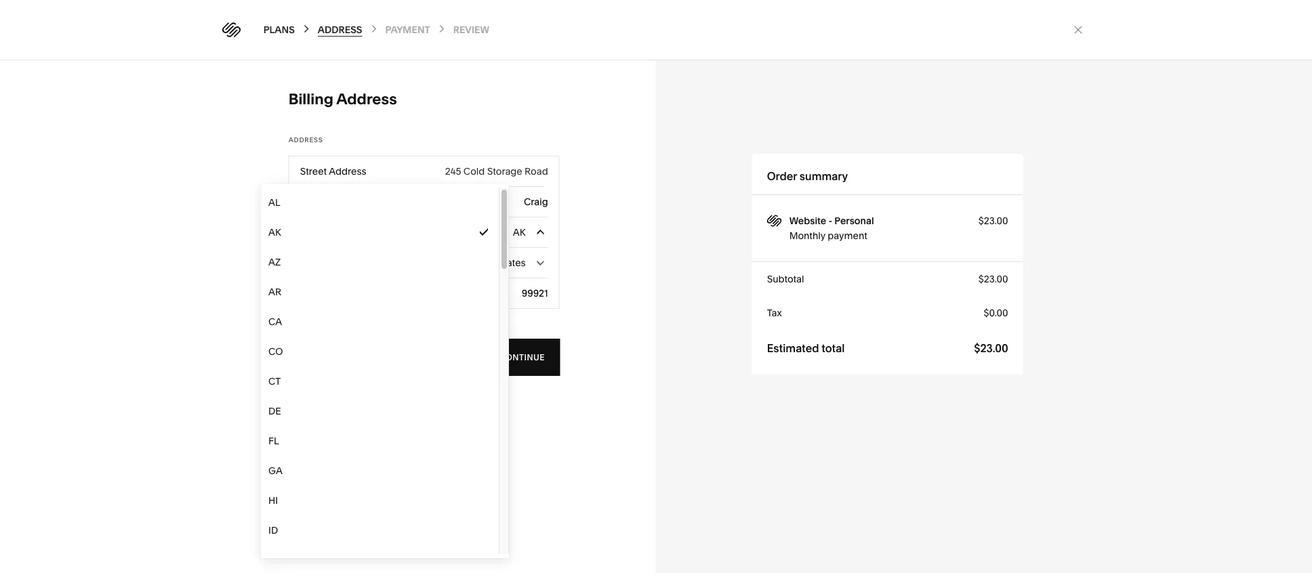 Task type: describe. For each thing, give the bounding box(es) containing it.
payment
[[828, 230, 868, 242]]

subtotal
[[767, 274, 804, 285]]

address right billing
[[337, 90, 397, 108]]

chevron large right light icon image for review
[[437, 23, 447, 34]]

ct
[[268, 376, 281, 387]]

co
[[268, 346, 283, 358]]

order summary
[[767, 169, 848, 183]]

0 vertical spatial $23.00
[[979, 215, 1009, 227]]

website - personal
[[790, 215, 874, 227]]

address button
[[318, 23, 362, 37]]

plans
[[264, 24, 295, 35]]

billing address
[[289, 90, 397, 108]]

State field
[[300, 218, 548, 247]]

Postal Code field
[[362, 286, 548, 301]]

id
[[268, 525, 278, 537]]

il
[[268, 555, 276, 566]]

address right chevron large right dark icon in the left top of the page
[[318, 24, 362, 35]]

payment button
[[386, 23, 430, 37]]

personal
[[835, 215, 874, 227]]

ar
[[268, 286, 281, 298]]

address up street
[[289, 136, 323, 144]]

website guide
[[1115, 59, 1172, 67]]

website for website - personal
[[790, 215, 827, 227]]

street
[[300, 166, 327, 177]]

az
[[268, 257, 281, 268]]

$23.00 for subtotal
[[979, 274, 1009, 285]]

total
[[822, 342, 845, 355]]

Street Address text field
[[395, 157, 548, 186]]

ak inside list box
[[268, 227, 281, 238]]

monthly
[[790, 230, 826, 242]]

plans button
[[264, 23, 295, 37]]

$23.00 for estimated total
[[974, 342, 1009, 355]]

payment
[[386, 24, 430, 35]]

hi
[[268, 495, 278, 507]]

ca
[[268, 316, 282, 328]]

save
[[454, 352, 476, 362]]

fl
[[268, 436, 279, 447]]

de
[[268, 406, 281, 417]]



Task type: vqa. For each thing, say whether or not it's contained in the screenshot.


Task type: locate. For each thing, give the bounding box(es) containing it.
City field
[[325, 195, 548, 209]]

guide
[[1149, 59, 1172, 67]]

1 ak from the left
[[268, 227, 281, 238]]

ak
[[268, 227, 281, 238], [513, 227, 526, 238]]

continue
[[499, 352, 545, 362]]

address right street
[[329, 166, 367, 177]]

$0.00
[[984, 307, 1009, 319]]

chevron large right light icon image left review
[[437, 23, 447, 34]]

list box containing al
[[261, 188, 509, 573]]

address
[[318, 24, 362, 35], [337, 90, 397, 108], [289, 136, 323, 144], [329, 166, 367, 177]]

1 horizontal spatial ak
[[513, 227, 526, 238]]

0 horizontal spatial website
[[790, 215, 827, 227]]

$23.00
[[979, 215, 1009, 227], [979, 274, 1009, 285], [974, 342, 1009, 355]]

save and continue
[[454, 352, 545, 362]]

1 vertical spatial $23.00
[[979, 274, 1009, 285]]

ak inside state 'field'
[[513, 227, 526, 238]]

website
[[1115, 59, 1147, 67], [790, 215, 827, 227]]

review
[[453, 24, 490, 35]]

0 horizontal spatial ak
[[268, 227, 281, 238]]

estimated total
[[767, 342, 845, 355]]

1 chevron large right light icon image from the left
[[369, 23, 379, 34]]

chevron large right light icon image right address button
[[369, 23, 379, 34]]

monthly payment
[[790, 230, 868, 242]]

save and continue button
[[439, 339, 560, 376]]

2 vertical spatial $23.00
[[974, 342, 1009, 355]]

1 vertical spatial website
[[790, 215, 827, 227]]

and
[[478, 352, 497, 362]]

list box
[[261, 188, 509, 573]]

chevron large right light icon image
[[369, 23, 379, 34], [437, 23, 447, 34]]

2 chevron large right light icon image from the left
[[437, 23, 447, 34]]

website left "guide"
[[1115, 59, 1147, 67]]

chevron large right light icon image for payment
[[369, 23, 379, 34]]

estimated
[[767, 342, 819, 355]]

0 horizontal spatial chevron large right light icon image
[[369, 23, 379, 34]]

website for website guide
[[1115, 59, 1147, 67]]

-
[[829, 215, 833, 227]]

squarespace logo image
[[222, 22, 241, 37]]

1 horizontal spatial website
[[1115, 59, 1147, 67]]

tax
[[767, 307, 782, 319]]

2 ak from the left
[[513, 227, 526, 238]]

summary
[[800, 169, 848, 183]]

al
[[268, 197, 280, 208]]

website up monthly
[[790, 215, 827, 227]]

billing
[[289, 90, 334, 108]]

ga
[[268, 465, 283, 477]]

0 vertical spatial website
[[1115, 59, 1147, 67]]

squarespace image
[[767, 214, 782, 228]]

1 horizontal spatial chevron large right light icon image
[[437, 23, 447, 34]]

street address
[[300, 166, 367, 177]]

chevron large right dark icon image
[[301, 23, 312, 34]]

close icon image
[[1073, 24, 1084, 35]]

review button
[[453, 23, 490, 37]]

order
[[767, 169, 797, 183]]



